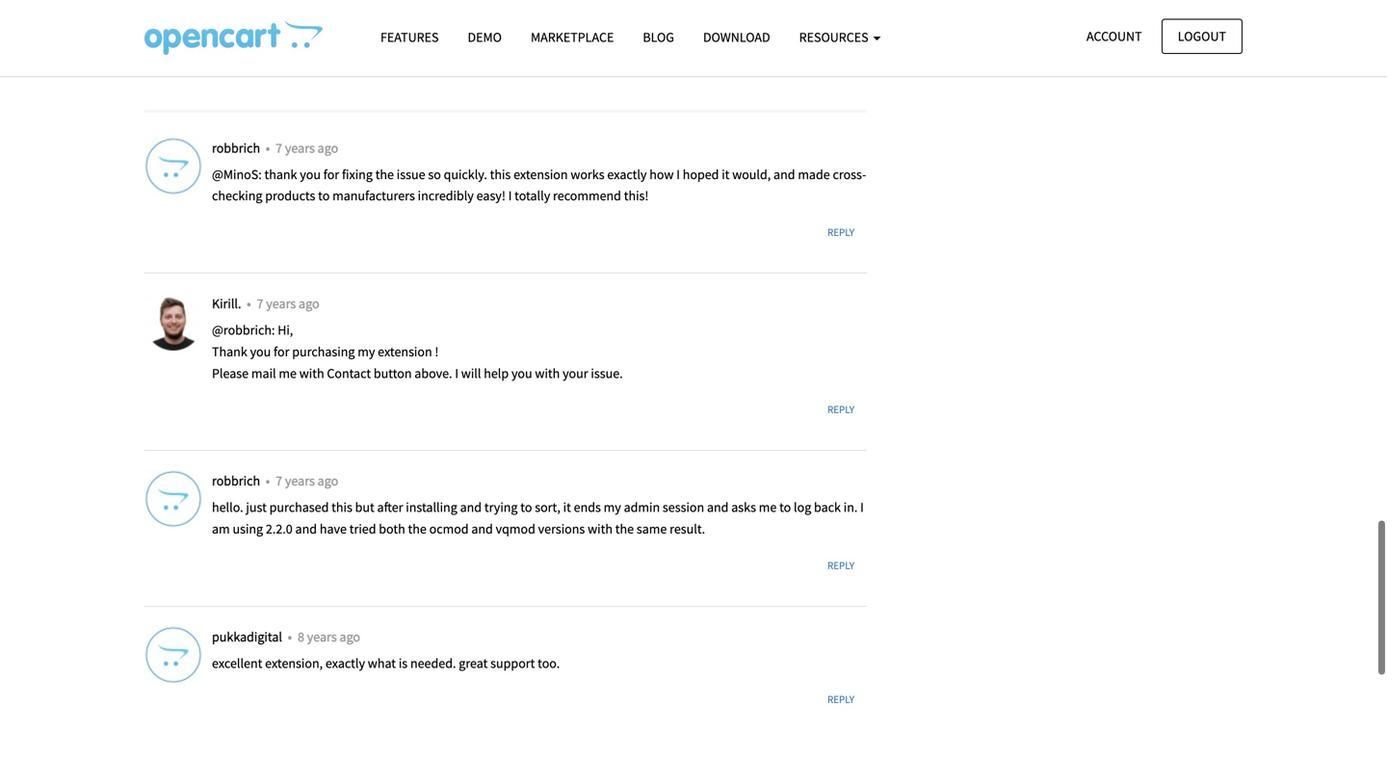 Task type: locate. For each thing, give the bounding box(es) containing it.
issue.
[[591, 365, 623, 382]]

it
[[722, 166, 730, 183], [563, 499, 571, 516]]

blog link
[[629, 20, 689, 54]]

this up easy!
[[490, 166, 511, 183]]

reply button
[[815, 219, 867, 246], [815, 396, 867, 424], [815, 552, 867, 580], [815, 686, 867, 714]]

2 robbrich image from the top
[[145, 470, 202, 528]]

session
[[663, 499, 705, 516]]

1 vertical spatial for
[[274, 343, 289, 360]]

3 reply from the top
[[828, 559, 855, 572]]

to left the log
[[780, 499, 791, 516]]

my right ends
[[604, 499, 621, 516]]

i left will at the left top of page
[[455, 365, 459, 382]]

with down ends
[[588, 520, 613, 538]]

7 up thank
[[276, 139, 282, 157]]

years up thank
[[285, 139, 315, 157]]

0 horizontal spatial this
[[332, 499, 353, 516]]

reply
[[828, 226, 855, 239], [828, 403, 855, 416], [828, 559, 855, 572], [828, 693, 855, 706]]

0 horizontal spatial to
[[318, 187, 330, 204]]

fixing
[[342, 166, 373, 183]]

0 horizontal spatial my
[[358, 343, 375, 360]]

the up manufacturers
[[375, 166, 394, 183]]

my inside "@robbrich: hi, thank you for purchasing my extension ! please mail me with contact button above. i will help you with your issue."
[[358, 343, 375, 360]]

7 up @robbrich:
[[257, 295, 264, 312]]

and left made
[[774, 166, 795, 183]]

issue
[[397, 166, 425, 183]]

1 robbrich from the top
[[212, 139, 263, 157]]

2 horizontal spatial with
[[588, 520, 613, 538]]

account
[[1087, 27, 1142, 45]]

my inside hello. just purchased this but after installing and trying to sort, it ends my admin session and asks me to log back in. i am using 2.2.0 and have tried both the ocmod and vqmod versions with the same result.
[[604, 499, 621, 516]]

for left the fixing
[[324, 166, 339, 183]]

asks
[[732, 499, 756, 516]]

after
[[377, 499, 403, 516]]

this inside @minos: thank you for fixing the issue so quickly. this extension works exactly how i hoped it would, and made cross- checking products to manufacturers incredibly easy! i totally recommend this!
[[490, 166, 511, 183]]

1 vertical spatial me
[[759, 499, 777, 516]]

1 vertical spatial robbrich
[[212, 472, 263, 490]]

2 vertical spatial 7
[[276, 472, 282, 490]]

have
[[320, 520, 347, 538]]

0 vertical spatial 7
[[276, 139, 282, 157]]

marketplace
[[531, 28, 614, 46]]

the inside @minos: thank you for fixing the issue so quickly. this extension works exactly how i hoped it would, and made cross- checking products to manufacturers incredibly easy! i totally recommend this!
[[375, 166, 394, 183]]

1 horizontal spatial extension
[[514, 166, 568, 183]]

1 reply from the top
[[828, 226, 855, 239]]

1 horizontal spatial exactly
[[607, 166, 647, 183]]

i right in.
[[861, 499, 864, 516]]

extension up button
[[378, 343, 432, 360]]

0 vertical spatial it
[[722, 166, 730, 183]]

needed.
[[410, 655, 456, 672]]

help
[[484, 365, 509, 382]]

robbrich image left 'hello.'
[[145, 470, 202, 528]]

to right products
[[318, 187, 330, 204]]

pukkadigital image
[[145, 626, 202, 684]]

would,
[[733, 166, 771, 183]]

0 horizontal spatial me
[[279, 365, 297, 382]]

ago
[[318, 139, 338, 157], [299, 295, 319, 312], [318, 472, 338, 490], [340, 628, 360, 646]]

2 robbrich from the top
[[212, 472, 263, 490]]

7 years ago up purchased
[[276, 472, 338, 490]]

this
[[490, 166, 511, 183], [332, 499, 353, 516]]

download
[[703, 28, 771, 46]]

your
[[563, 365, 588, 382]]

you up mail
[[250, 343, 271, 360]]

ago up purchased
[[318, 472, 338, 490]]

0 vertical spatial for
[[324, 166, 339, 183]]

2 vertical spatial 7 years ago
[[276, 472, 338, 490]]

1 horizontal spatial you
[[300, 166, 321, 183]]

1 horizontal spatial me
[[759, 499, 777, 516]]

button
[[374, 365, 412, 382]]

0 vertical spatial me
[[279, 365, 297, 382]]

versions
[[538, 520, 585, 538]]

years right 8
[[307, 628, 337, 646]]

the left same
[[615, 520, 634, 538]]

1 robbrich image from the top
[[145, 137, 202, 195]]

thank
[[212, 343, 247, 360]]

robbrich up 'hello.'
[[212, 472, 263, 490]]

1 horizontal spatial it
[[722, 166, 730, 183]]

extension up totally in the top left of the page
[[514, 166, 568, 183]]

1 horizontal spatial for
[[324, 166, 339, 183]]

1 horizontal spatial this
[[490, 166, 511, 183]]

is
[[399, 655, 408, 672]]

my
[[358, 343, 375, 360], [604, 499, 621, 516]]

1 vertical spatial 7
[[257, 295, 264, 312]]

1 vertical spatial extension
[[378, 343, 432, 360]]

to inside @minos: thank you for fixing the issue so quickly. this extension works exactly how i hoped it would, and made cross- checking products to manufacturers incredibly easy! i totally recommend this!
[[318, 187, 330, 204]]

7 years ago up thank
[[276, 139, 338, 157]]

0 vertical spatial you
[[300, 166, 321, 183]]

1 reply button from the top
[[815, 219, 867, 246]]

exactly
[[607, 166, 647, 183], [326, 655, 365, 672]]

just
[[246, 499, 267, 516]]

with left your
[[535, 365, 560, 382]]

years up purchased
[[285, 472, 315, 490]]

1 vertical spatial this
[[332, 499, 353, 516]]

ago up manufacturers
[[318, 139, 338, 157]]

hi,
[[278, 321, 293, 339]]

robbrich image for @minos: thank you for fixing the issue so quickly. this extension works exactly how i hoped it would, and made cross- checking products to manufacturers incredibly easy! i totally recommend this!
[[145, 137, 202, 195]]

the right both
[[408, 520, 427, 538]]

0 vertical spatial robbrich image
[[145, 137, 202, 195]]

1 vertical spatial it
[[563, 499, 571, 516]]

7 years ago
[[276, 139, 338, 157], [257, 295, 319, 312], [276, 472, 338, 490]]

logout
[[1178, 27, 1227, 45]]

ago for hello. just purchased this but after installing and trying to sort, it ends my admin session and asks me to log back in. i am using 2.2.0 and have tried both the ocmod and vqmod versions with the same result.
[[318, 472, 338, 490]]

reply button for hello. just purchased this but after installing and trying to sort, it ends my admin session and asks me to log back in. i am using 2.2.0 and have tried both the ocmod and vqmod versions with the same result.
[[815, 552, 867, 580]]

0 vertical spatial robbrich
[[212, 139, 263, 157]]

to left sort,
[[521, 499, 532, 516]]

2.2.0
[[266, 520, 293, 538]]

my up contact
[[358, 343, 375, 360]]

8
[[298, 628, 304, 646]]

features
[[381, 28, 439, 46]]

opencart - list manufacturer products [admin area] image
[[145, 20, 323, 55]]

robbrich for @minos:
[[212, 139, 263, 157]]

the
[[375, 166, 394, 183], [408, 520, 427, 538], [615, 520, 634, 538]]

i
[[677, 166, 680, 183], [508, 187, 512, 204], [455, 365, 459, 382], [861, 499, 864, 516]]

0 horizontal spatial it
[[563, 499, 571, 516]]

download link
[[689, 20, 785, 54]]

1 horizontal spatial to
[[521, 499, 532, 516]]

installing
[[406, 499, 457, 516]]

both
[[379, 520, 405, 538]]

4 reply button from the top
[[815, 686, 867, 714]]

ago up purchasing
[[299, 295, 319, 312]]

me right asks at the right bottom
[[759, 499, 777, 516]]

this left but on the bottom left
[[332, 499, 353, 516]]

robbrich
[[212, 139, 263, 157], [212, 472, 263, 490]]

for
[[324, 166, 339, 183], [274, 343, 289, 360]]

purchased
[[269, 499, 329, 516]]

thank
[[264, 166, 297, 183]]

@minos:
[[212, 166, 262, 183]]

1 vertical spatial exactly
[[326, 655, 365, 672]]

0 vertical spatial exactly
[[607, 166, 647, 183]]

7 up purchased
[[276, 472, 282, 490]]

for down hi,
[[274, 343, 289, 360]]

reply button for @minos: thank you for fixing the issue so quickly. this extension works exactly how i hoped it would, and made cross- checking products to manufacturers incredibly easy! i totally recommend this!
[[815, 219, 867, 246]]

you up products
[[300, 166, 321, 183]]

using
[[233, 520, 263, 538]]

robbrich image left @minos: in the top of the page
[[145, 137, 202, 195]]

to
[[318, 187, 330, 204], [521, 499, 532, 516], [780, 499, 791, 516]]

mail
[[251, 365, 276, 382]]

0 vertical spatial 7 years ago
[[276, 139, 338, 157]]

2 horizontal spatial to
[[780, 499, 791, 516]]

0 horizontal spatial exactly
[[326, 655, 365, 672]]

7 years ago up hi,
[[257, 295, 319, 312]]

7 for hello. just purchased this but after installing and trying to sort, it ends my admin session and asks me to log back in. i am using 2.2.0 and have tried both the ocmod and vqmod versions with the same result.
[[276, 472, 282, 490]]

account link
[[1071, 19, 1159, 54]]

2 horizontal spatial you
[[512, 365, 533, 382]]

1 horizontal spatial with
[[535, 365, 560, 382]]

me right mail
[[279, 365, 297, 382]]

contact
[[327, 365, 371, 382]]

7 for @minos: thank you for fixing the issue so quickly. this extension works exactly how i hoped it would, and made cross- checking products to manufacturers incredibly easy! i totally recommend this!
[[276, 139, 282, 157]]

3 reply button from the top
[[815, 552, 867, 580]]

7 years ago for hello. just purchased this but after installing and trying to sort, it ends my admin session and asks me to log back in. i am using 2.2.0 and have tried both the ocmod and vqmod versions with the same result.
[[276, 472, 338, 490]]

1 vertical spatial my
[[604, 499, 621, 516]]

2 reply from the top
[[828, 403, 855, 416]]

it right hoped
[[722, 166, 730, 183]]

1 vertical spatial 7 years ago
[[257, 295, 319, 312]]

years for @minos: thank you for fixing the issue so quickly. this extension works exactly how i hoped it would, and made cross- checking products to manufacturers incredibly easy! i totally recommend this!
[[285, 139, 315, 157]]

it right sort,
[[563, 499, 571, 516]]

result.
[[670, 520, 705, 538]]

7
[[276, 139, 282, 157], [257, 295, 264, 312], [276, 472, 282, 490]]

me
[[279, 365, 297, 382], [759, 499, 777, 516]]

and left 'trying' at the bottom left of page
[[460, 499, 482, 516]]

2 reply button from the top
[[815, 396, 867, 424]]

and
[[774, 166, 795, 183], [460, 499, 482, 516], [707, 499, 729, 516], [295, 520, 317, 538], [472, 520, 493, 538]]

years up hi,
[[266, 295, 296, 312]]

robbrich up @minos: in the top of the page
[[212, 139, 263, 157]]

1 vertical spatial you
[[250, 343, 271, 360]]

0 horizontal spatial for
[[274, 343, 289, 360]]

admin
[[624, 499, 660, 516]]

with down purchasing
[[299, 365, 324, 382]]

years
[[285, 139, 315, 157], [266, 295, 296, 312], [285, 472, 315, 490], [307, 628, 337, 646]]

recommend
[[553, 187, 621, 204]]

you right help at the top of page
[[512, 365, 533, 382]]

4 reply from the top
[[828, 693, 855, 706]]

0 vertical spatial this
[[490, 166, 511, 183]]

exactly down 8 years ago
[[326, 655, 365, 672]]

0 vertical spatial extension
[[514, 166, 568, 183]]

ago for excellent extension, exactly what is needed. great support too.
[[340, 628, 360, 646]]

with
[[299, 365, 324, 382], [535, 365, 560, 382], [588, 520, 613, 538]]

0 vertical spatial my
[[358, 343, 375, 360]]

this!
[[624, 187, 649, 204]]

1 vertical spatial robbrich image
[[145, 470, 202, 528]]

great
[[459, 655, 488, 672]]

1 horizontal spatial my
[[604, 499, 621, 516]]

years for @robbrich: hi,
[[266, 295, 296, 312]]

exactly up this!
[[607, 166, 647, 183]]

robbrich image
[[145, 137, 202, 195], [145, 470, 202, 528]]

this inside hello. just purchased this but after installing and trying to sort, it ends my admin session and asks me to log back in. i am using 2.2.0 and have tried both the ocmod and vqmod versions with the same result.
[[332, 499, 353, 516]]

0 horizontal spatial extension
[[378, 343, 432, 360]]

@robbrich:
[[212, 321, 275, 339]]

ago up excellent extension, exactly what is needed. great support too.
[[340, 628, 360, 646]]

!
[[435, 343, 439, 360]]

i right easy!
[[508, 187, 512, 204]]

0 horizontal spatial the
[[375, 166, 394, 183]]

am
[[212, 520, 230, 538]]



Task type: vqa. For each thing, say whether or not it's contained in the screenshot.
this to the left
yes



Task type: describe. For each thing, give the bounding box(es) containing it.
back
[[814, 499, 841, 516]]

checking
[[212, 187, 262, 204]]

quickly.
[[444, 166, 487, 183]]

manufacturers
[[333, 187, 415, 204]]

me inside "@robbrich: hi, thank you for purchasing my extension ! please mail me with contact button above. i will help you with your issue."
[[279, 365, 297, 382]]

incredibly
[[418, 187, 474, 204]]

it inside @minos: thank you for fixing the issue so quickly. this extension works exactly how i hoped it would, and made cross- checking products to manufacturers incredibly easy! i totally recommend this!
[[722, 166, 730, 183]]

works
[[571, 166, 605, 183]]

demo
[[468, 28, 502, 46]]

extension inside @minos: thank you for fixing the issue so quickly. this extension works exactly how i hoped it would, and made cross- checking products to manufacturers incredibly easy! i totally recommend this!
[[514, 166, 568, 183]]

excellent extension, exactly what is needed. great support too.
[[212, 655, 560, 672]]

sort,
[[535, 499, 561, 516]]

what
[[368, 655, 396, 672]]

marketplace link
[[516, 20, 629, 54]]

2 vertical spatial you
[[512, 365, 533, 382]]

ends
[[574, 499, 601, 516]]

in.
[[844, 499, 858, 516]]

kirill.
[[212, 295, 244, 312]]

0 horizontal spatial you
[[250, 343, 271, 360]]

kirill. image
[[145, 293, 202, 351]]

so
[[428, 166, 441, 183]]

products
[[265, 187, 315, 204]]

7 years ago for @robbrich: hi,
[[257, 295, 319, 312]]

cross-
[[833, 166, 867, 183]]

blog
[[643, 28, 674, 46]]

reply button for excellent extension, exactly what is needed. great support too.
[[815, 686, 867, 714]]

extension inside "@robbrich: hi, thank you for purchasing my extension ! please mail me with contact button above. i will help you with your issue."
[[378, 343, 432, 360]]

will
[[461, 365, 481, 382]]

reply for @minos: thank you for fixing the issue so quickly. this extension works exactly how i hoped it would, and made cross- checking products to manufacturers incredibly easy! i totally recommend this!
[[828, 226, 855, 239]]

7 for @robbrich: hi,
[[257, 295, 264, 312]]

years for excellent extension, exactly what is needed. great support too.
[[307, 628, 337, 646]]

for inside "@robbrich: hi, thank you for purchasing my extension ! please mail me with contact button above. i will help you with your issue."
[[274, 343, 289, 360]]

ago for @robbrich: hi,
[[299, 295, 319, 312]]

exactly inside @minos: thank you for fixing the issue so quickly. this extension works exactly how i hoped it would, and made cross- checking products to manufacturers incredibly easy! i totally recommend this!
[[607, 166, 647, 183]]

for inside @minos: thank you for fixing the issue so quickly. this extension works exactly how i hoped it would, and made cross- checking products to manufacturers incredibly easy! i totally recommend this!
[[324, 166, 339, 183]]

demo link
[[453, 20, 516, 54]]

hoped
[[683, 166, 719, 183]]

how
[[650, 166, 674, 183]]

hello.
[[212, 499, 243, 516]]

i right how
[[677, 166, 680, 183]]

easy!
[[477, 187, 506, 204]]

please
[[212, 365, 249, 382]]

excellent
[[212, 655, 262, 672]]

totally
[[515, 187, 550, 204]]

Write your comment here... text field
[[258, 0, 867, 29]]

log
[[794, 499, 812, 516]]

too.
[[538, 655, 560, 672]]

@minos: thank you for fixing the issue so quickly. this extension works exactly how i hoped it would, and made cross- checking products to manufacturers incredibly easy! i totally recommend this!
[[212, 166, 867, 204]]

and left asks at the right bottom
[[707, 499, 729, 516]]

features link
[[366, 20, 453, 54]]

logout link
[[1162, 19, 1243, 54]]

support
[[491, 655, 535, 672]]

0 horizontal spatial with
[[299, 365, 324, 382]]

i inside hello. just purchased this but after installing and trying to sort, it ends my admin session and asks me to log back in. i am using 2.2.0 and have tried both the ocmod and vqmod versions with the same result.
[[861, 499, 864, 516]]

with inside hello. just purchased this but after installing and trying to sort, it ends my admin session and asks me to log back in. i am using 2.2.0 and have tried both the ocmod and vqmod versions with the same result.
[[588, 520, 613, 538]]

and inside @minos: thank you for fixing the issue so quickly. this extension works exactly how i hoped it would, and made cross- checking products to manufacturers incredibly easy! i totally recommend this!
[[774, 166, 795, 183]]

extension,
[[265, 655, 323, 672]]

robbrich for hello.
[[212, 472, 263, 490]]

ago for @minos: thank you for fixing the issue so quickly. this extension works exactly how i hoped it would, and made cross- checking products to manufacturers incredibly easy! i totally recommend this!
[[318, 139, 338, 157]]

8 years ago
[[298, 628, 360, 646]]

above.
[[415, 365, 452, 382]]

years for hello. just purchased this but after installing and trying to sort, it ends my admin session and asks me to log back in. i am using 2.2.0 and have tried both the ocmod and vqmod versions with the same result.
[[285, 472, 315, 490]]

reply for hello. just purchased this but after installing and trying to sort, it ends my admin session and asks me to log back in. i am using 2.2.0 and have tried both the ocmod and vqmod versions with the same result.
[[828, 559, 855, 572]]

and down 'trying' at the bottom left of page
[[472, 520, 493, 538]]

robbrich image for hello. just purchased this but after installing and trying to sort, it ends my admin session and asks me to log back in. i am using 2.2.0 and have tried both the ocmod and vqmod versions with the same result.
[[145, 470, 202, 528]]

7 years ago for @minos: thank you for fixing the issue so quickly. this extension works exactly how i hoped it would, and made cross- checking products to manufacturers incredibly easy! i totally recommend this!
[[276, 139, 338, 157]]

you inside @minos: thank you for fixing the issue so quickly. this extension works exactly how i hoped it would, and made cross- checking products to manufacturers incredibly easy! i totally recommend this!
[[300, 166, 321, 183]]

ocmod
[[429, 520, 469, 538]]

vqmod
[[496, 520, 536, 538]]

pukkadigital
[[212, 628, 285, 646]]

and down purchased
[[295, 520, 317, 538]]

purchasing
[[292, 343, 355, 360]]

trying
[[485, 499, 518, 516]]

but
[[355, 499, 375, 516]]

resources link
[[785, 20, 896, 54]]

made
[[798, 166, 830, 183]]

2 horizontal spatial the
[[615, 520, 634, 538]]

hello. just purchased this but after installing and trying to sort, it ends my admin session and asks me to log back in. i am using 2.2.0 and have tried both the ocmod and vqmod versions with the same result.
[[212, 499, 864, 538]]

me inside hello. just purchased this but after installing and trying to sort, it ends my admin session and asks me to log back in. i am using 2.2.0 and have tried both the ocmod and vqmod versions with the same result.
[[759, 499, 777, 516]]

i inside "@robbrich: hi, thank you for purchasing my extension ! please mail me with contact button above. i will help you with your issue."
[[455, 365, 459, 382]]

it inside hello. just purchased this but after installing and trying to sort, it ends my admin session and asks me to log back in. i am using 2.2.0 and have tried both the ocmod and vqmod versions with the same result.
[[563, 499, 571, 516]]

@robbrich: hi, thank you for purchasing my extension ! please mail me with contact button above. i will help you with your issue.
[[212, 321, 623, 382]]

same
[[637, 520, 667, 538]]

tried
[[350, 520, 376, 538]]

reply for excellent extension, exactly what is needed. great support too.
[[828, 693, 855, 706]]

1 horizontal spatial the
[[408, 520, 427, 538]]

resources
[[799, 28, 871, 46]]



